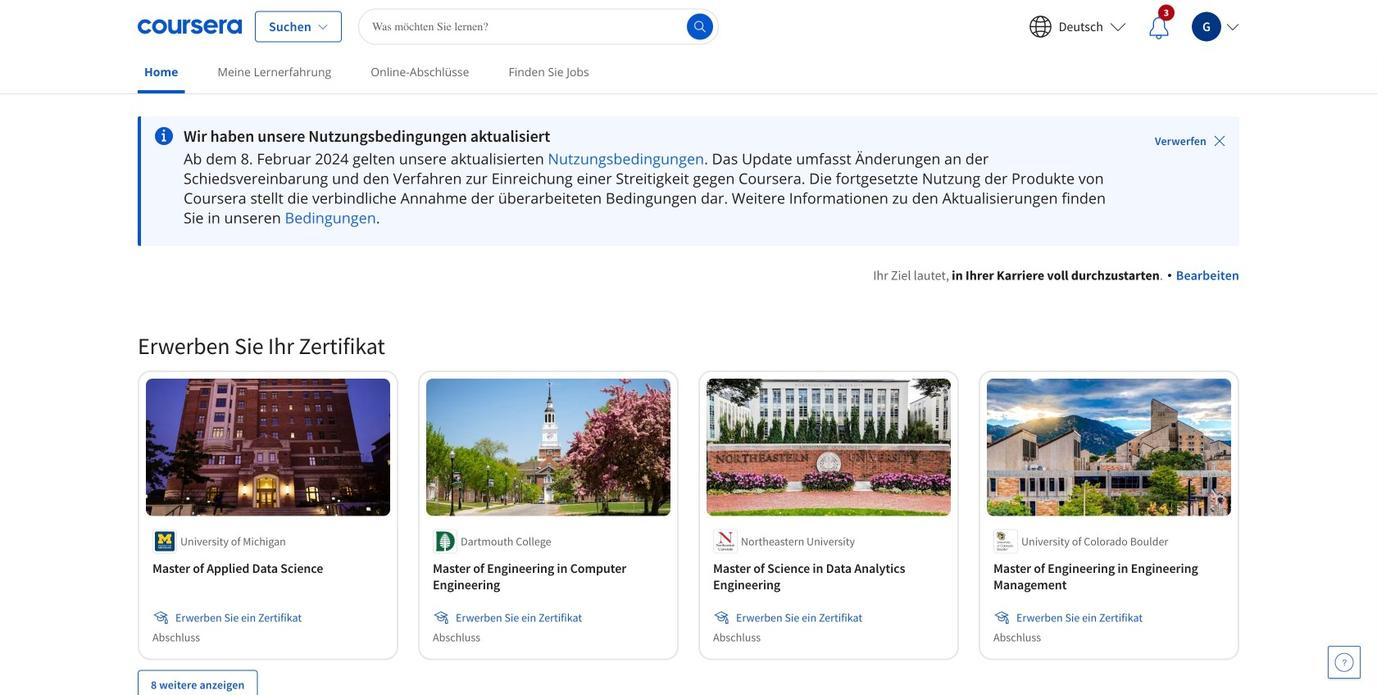 Task type: describe. For each thing, give the bounding box(es) containing it.
informationen: wir haben unsere nutzungsbedingungen aktualisiert element
[[184, 126, 1109, 146]]

hilfe center image
[[1335, 653, 1355, 672]]

sammlung erwerben sie ihr zertifikat element
[[128, 305, 1250, 695]]

coursera image
[[138, 14, 242, 40]]



Task type: vqa. For each thing, say whether or not it's contained in the screenshot.
Was möchten Sie lernen? TEXT BOX
yes



Task type: locate. For each thing, give the bounding box(es) containing it.
Was möchten Sie lernen? text field
[[358, 9, 719, 45]]

None search field
[[358, 9, 719, 45]]

main content
[[0, 96, 1378, 695]]



